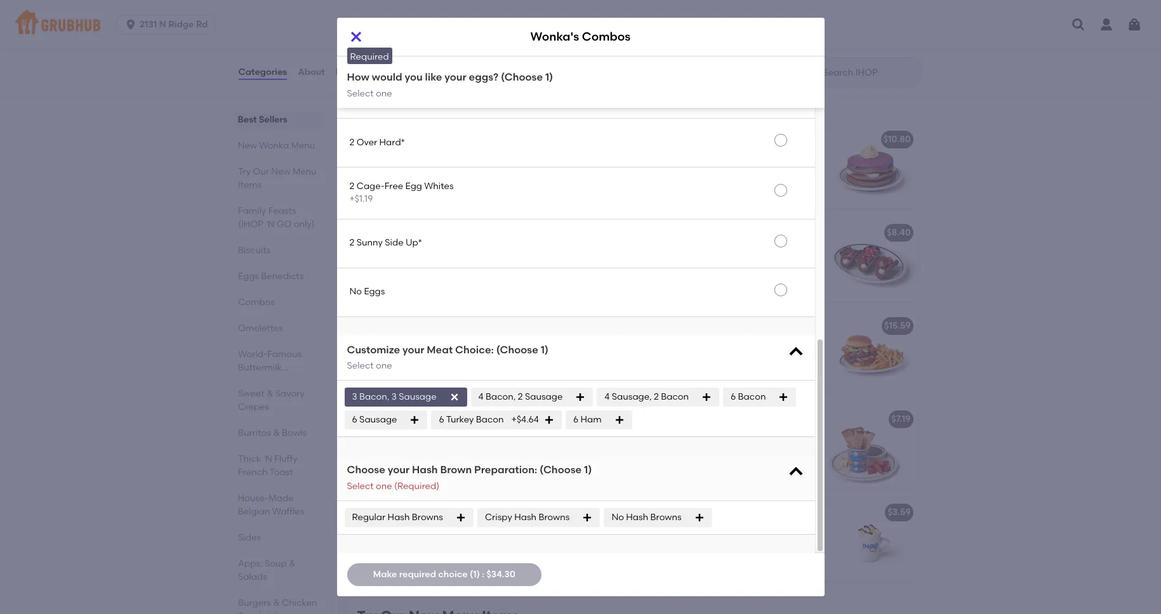 Task type: vqa. For each thing, say whether or not it's contained in the screenshot.
Catering Hours
no



Task type: locate. For each thing, give the bounding box(es) containing it.
hot chocolate flavored with strawberry syrup, topped with whipped topping, a drizzle of chocolate sauce and gold glitter sugar. for jr.
[[652, 525, 792, 588]]

6 up toast
[[731, 392, 736, 403]]

0 horizontal spatial sauce
[[413, 564, 439, 575]]

1 vertical spatial over
[[357, 88, 377, 99]]

icing, for four
[[685, 191, 708, 202]]

layered
[[652, 165, 684, 176], [367, 258, 400, 269]]

eggs down two
[[364, 287, 385, 297]]

with
[[367, 165, 385, 176], [686, 165, 704, 176], [730, 178, 748, 189], [402, 258, 420, 269], [445, 271, 463, 282], [429, 352, 447, 362], [439, 377, 458, 388], [736, 432, 754, 443], [468, 525, 486, 536], [753, 525, 771, 536], [477, 538, 495, 549], [762, 538, 780, 549]]

bacon up sliced
[[661, 392, 689, 403]]

whipped inside "two purple buttermilk pancakes layered with creamy cheesecake mousse & topped with purple cream cheese icing, whipped topping and gold glitter sugar."
[[426, 284, 463, 295]]

drizzle down scrumdiddlyumptious jr. strawberry hot chocolate
[[738, 551, 765, 562]]

2 vertical spatial buttermilk
[[437, 339, 481, 350]]

0 horizontal spatial layered
[[367, 258, 400, 269]]

-
[[807, 134, 811, 145], [523, 228, 526, 238]]

2 one from the top
[[376, 361, 392, 372]]

egg,
[[416, 445, 435, 456]]

four purple buttermilk pancakes layered with creamy cheesecake mousse & topped with purple cream cheese icing, whipped topping and gold glitter sugar.
[[652, 152, 808, 214]]

browns for regular hash browns
[[412, 512, 443, 523]]

menu down new wonka menu tab
[[292, 166, 316, 177]]

svg image inside 2131 n ridge rd button
[[125, 18, 137, 31]]

1) inside how would you like your eggs? (choose 1) select one
[[545, 71, 553, 83]]

0 vertical spatial your
[[445, 71, 467, 83]]

cream down "wonka's perfectly purple pancakes - (full stack)"
[[780, 178, 808, 189]]

0 vertical spatial select
[[347, 88, 374, 99]]

new wonka menu down 'you'
[[357, 96, 477, 112]]

flavored
[[431, 525, 466, 536], [715, 525, 751, 536]]

1 vertical spatial wonka
[[259, 140, 289, 151]]

cheese inside "two purple buttermilk pancakes layered with creamy cheesecake mousse & topped with purple cream cheese icing, whipped topping and gold glitter sugar."
[[367, 284, 398, 295]]

0 horizontal spatial flavored
[[431, 525, 466, 536]]

house-made belgian waffles tab
[[238, 492, 317, 519]]

2 cage-free egg whites +$1.19
[[350, 181, 454, 205]]

hash
[[460, 165, 481, 176]]

jr. magical breakfast medley image
[[539, 406, 634, 488]]

pancakes inside four purple buttermilk pancakes layered with creamy cheesecake mousse & topped with purple cream cheese icing, whipped topping and gold glitter sugar.
[[749, 152, 791, 163]]

house-made belgian waffles
[[238, 493, 304, 517]]

your inside customize your meat choice: (choose 1) select one
[[403, 344, 424, 356]]

1 scrumdiddlyumptious from the left
[[367, 508, 463, 518]]

3 browns from the left
[[651, 512, 682, 523]]

0 vertical spatial new
[[357, 96, 387, 112]]

sauce for jr.
[[698, 564, 724, 575]]

layered for two
[[367, 258, 400, 269]]

$34.30
[[487, 569, 515, 580]]

scrumdiddlyumptious down (required)
[[367, 508, 463, 518]]

2131 n ridge rd button
[[116, 15, 221, 35]]

combos up the omelettes
[[238, 297, 275, 308]]

gold inside four purple buttermilk pancakes layered with creamy cheesecake mousse & topped with purple cream cheese icing, whipped topping and gold glitter sugar.
[[652, 204, 671, 214]]

choice:
[[455, 344, 494, 356]]

3 left icing
[[392, 392, 397, 403]]

cream
[[780, 178, 808, 189], [495, 271, 524, 282], [490, 377, 518, 388]]

1 vertical spatial (choose
[[496, 344, 538, 356]]

1 drizzle from the left
[[453, 551, 480, 562]]

cheesecake for two purple buttermilk pancakes layered with creamy cheesecake mousse & topped with purple cream cheese icing, whipped topping and gold glitter sugar.
[[457, 258, 509, 269]]

1 horizontal spatial pancakes
[[478, 228, 520, 238]]

eggs benedicts tab
[[238, 270, 317, 283]]

'n
[[265, 219, 274, 230], [263, 454, 272, 465]]

select down customize
[[347, 361, 374, 372]]

1 vertical spatial buttermilk
[[417, 245, 461, 256]]

syrup, up required
[[416, 538, 441, 549]]

perfectly
[[691, 134, 730, 145], [406, 228, 445, 238], [411, 432, 448, 443]]

4 up medley
[[478, 392, 484, 403]]

0 vertical spatial wonka's combos
[[531, 29, 631, 44]]

drizzle for strawberry
[[453, 551, 480, 562]]

topping, inside warm and flaky buttermilk biscuit split and filled with creamy cheesecake mousse, a mixed berry topping, topped with purple cream cheese icing and powdered sugar.
[[367, 377, 404, 388]]

1 horizontal spatial wonka's combos
[[531, 29, 631, 44]]

over inside button
[[357, 137, 377, 148]]

gold down the four
[[652, 204, 671, 214]]

2 vertical spatial cream
[[490, 377, 518, 388]]

crepes
[[238, 402, 269, 413]]

0 horizontal spatial $7.19
[[604, 414, 623, 425]]

topped up icing
[[406, 377, 437, 388]]

topping, for scrumdiddlyumptious strawberry hot chocolate
[[407, 551, 443, 562]]

sides tab
[[238, 531, 317, 545]]

2 4 from the left
[[605, 392, 610, 403]]

(required)
[[394, 481, 439, 492]]

2 down the "how"
[[350, 88, 354, 99]]

buttermilk inside four purple buttermilk pancakes layered with creamy cheesecake mousse & topped with purple cream cheese icing, whipped topping and gold glitter sugar.
[[703, 152, 747, 163]]

creamy inside four purple buttermilk pancakes layered with creamy cheesecake mousse & topped with purple cream cheese icing, whipped topping and gold glitter sugar.
[[706, 165, 739, 176]]

1 horizontal spatial sausage
[[399, 392, 437, 403]]

1 sauce from the left
[[413, 564, 439, 575]]

family
[[238, 206, 266, 217]]

2 horizontal spatial cheesecake
[[741, 165, 793, 176]]

eggs down biscuits
[[238, 271, 259, 282]]

bacon up pancake, at the bottom left of page
[[476, 415, 504, 426]]

4 up the $7.19 +
[[605, 392, 610, 403]]

0 vertical spatial stack)
[[833, 134, 862, 145]]

1 browns from the left
[[412, 512, 443, 523]]

syrup, for strawberry
[[416, 538, 441, 549]]

2 vertical spatial pancakes
[[238, 376, 280, 387]]

1 vertical spatial select
[[347, 361, 374, 372]]

svg image
[[1127, 17, 1142, 32], [125, 18, 137, 31], [348, 29, 364, 44], [787, 343, 805, 361], [544, 416, 554, 426], [614, 416, 625, 426], [787, 464, 805, 482], [456, 513, 466, 523], [583, 513, 593, 523], [694, 513, 705, 523]]

burritos & bowls
[[238, 428, 306, 439]]

0 vertical spatial cheesecake
[[741, 165, 793, 176]]

apps, soup & salads tab
[[238, 557, 317, 584]]

buttermilk for four
[[703, 152, 747, 163]]

pancakes inside world-famous buttermilk pancakes sweet & savory crepes
[[238, 376, 280, 387]]

french
[[680, 432, 710, 443], [238, 467, 267, 478]]

1 horizontal spatial strawberry
[[763, 508, 811, 518]]

pancakes for two purple buttermilk pancakes layered with creamy cheesecake mousse & topped with purple cream cheese icing, whipped topping and gold glitter sugar.
[[478, 228, 520, 238]]

1 bacon, from the left
[[359, 392, 389, 403]]

flavored for jr.
[[715, 525, 751, 536]]

&
[[687, 178, 694, 189], [403, 271, 409, 282], [266, 389, 273, 399], [273, 428, 280, 439], [289, 559, 295, 570], [273, 598, 280, 609]]

wonka's
[[373, 432, 408, 443]]

2 up required
[[350, 39, 354, 50]]

browns down (required)
[[412, 512, 443, 523]]

sliced
[[652, 432, 678, 443]]

0 horizontal spatial eggs
[[238, 271, 259, 282]]

- left (full
[[807, 134, 811, 145]]

perfectly up the egg,
[[411, 432, 448, 443]]

sauce.
[[687, 458, 715, 469]]

cheese inside four purple buttermilk pancakes layered with creamy cheesecake mousse & topped with purple cream cheese icing, whipped topping and gold glitter sugar.
[[652, 191, 683, 202]]

choose your hash brown preparation:  (choose 1) select one (required)
[[347, 464, 592, 492]]

strawberry
[[465, 508, 514, 518], [763, 508, 811, 518]]

browns.
[[484, 165, 517, 176]]

cream inside warm and flaky buttermilk biscuit split and filled with creamy cheesecake mousse, a mixed berry topping, topped with purple cream cheese icing and powdered sugar.
[[490, 377, 518, 388]]

scrumdiddlyumptious
[[367, 508, 463, 518], [652, 508, 748, 518]]

biscuit
[[484, 339, 512, 350]]

2 inside 2 over medium* button
[[350, 88, 354, 99]]

2 sauce from the left
[[698, 564, 724, 575]]

1 strawberry from the left
[[367, 538, 413, 549]]

0 vertical spatial menu
[[440, 96, 477, 112]]

select down choose
[[347, 481, 374, 492]]

2 vertical spatial new
[[271, 166, 290, 177]]

0 vertical spatial pancakes
[[749, 152, 791, 163]]

gold down scrumdiddlyumptious jr. strawberry hot chocolate
[[745, 564, 764, 575]]

crispy
[[485, 512, 512, 523]]

'n right thick
[[263, 454, 272, 465]]

your inside 'choose your hash brown preparation:  (choose 1) select one (required)'
[[388, 464, 410, 476]]

layered for four
[[652, 165, 684, 176]]

chocolate left $3.59
[[831, 508, 877, 518]]

flavored down scrumdiddlyumptious strawberry hot chocolate
[[431, 525, 466, 536]]

strawberry for scrumdiddlyumptious strawberry hot chocolate
[[367, 538, 413, 549]]

buttermilk up mousse,
[[437, 339, 481, 350]]

2 $7.19 from the left
[[892, 414, 911, 425]]

layered down two
[[367, 258, 400, 269]]

0 horizontal spatial stack)
[[557, 228, 585, 238]]

1 horizontal spatial no
[[612, 512, 624, 523]]

select
[[347, 88, 374, 99], [347, 361, 374, 372], [347, 481, 374, 492]]

1 vertical spatial no
[[612, 512, 624, 523]]

3 select from the top
[[347, 481, 374, 492]]

and inside four purple buttermilk pancakes layered with creamy cheesecake mousse & topped with purple cream cheese icing, whipped topping and gold glitter sugar.
[[786, 191, 803, 202]]

cream inside "two purple buttermilk pancakes layered with creamy cheesecake mousse & topped with purple cream cheese icing, whipped topping and gold glitter sugar."
[[495, 271, 524, 282]]

'n inside thick 'n fluffy french toast
[[263, 454, 272, 465]]

2 inside the 2 cage-free egg whites +$1.19
[[350, 181, 354, 192]]

sausage,
[[612, 392, 652, 403]]

1 horizontal spatial chocolate
[[831, 508, 877, 518]]

0 horizontal spatial drizzle
[[453, 551, 480, 562]]

gold left :
[[461, 564, 480, 575]]

stack) right (full
[[833, 134, 862, 145]]

1 strawberry from the left
[[465, 508, 514, 518]]

over inside button
[[357, 88, 377, 99]]

filled
[[406, 352, 427, 362]]

2 inside 2 over hard* button
[[350, 137, 354, 148]]

$8.40
[[887, 228, 911, 238]]

2 vertical spatial menu
[[292, 166, 316, 177]]

select inside 'choose your hash brown preparation:  (choose 1) select one (required)'
[[347, 481, 374, 492]]

new wonka menu inside tab
[[238, 140, 315, 151]]

cream down berry
[[490, 377, 518, 388]]

hoverchoc pancake tacos image
[[823, 219, 918, 302]]

(choose right 'eggs?'
[[501, 71, 543, 83]]

sausage up 'jr. magical breakfast medley'
[[399, 392, 437, 403]]

6 left magical
[[352, 415, 357, 426]]

topped inside four purple buttermilk pancakes layered with creamy cheesecake mousse & topped with purple cream cheese icing, whipped topping and gold glitter sugar.
[[696, 178, 728, 189]]

2 vertical spatial combos
[[238, 297, 275, 308]]

flavored down scrumdiddlyumptious jr. strawberry hot chocolate
[[715, 525, 751, 536]]

required
[[350, 51, 389, 62]]

buttermilk inside "two purple buttermilk pancakes layered with creamy cheesecake mousse & topped with purple cream cheese icing, whipped topping and gold glitter sugar."
[[417, 245, 461, 256]]

1 down pancake, at the bottom left of page
[[513, 445, 516, 456]]

buttermilk down "wonka's perfectly purple pancakes - (short stack)"
[[417, 245, 461, 256]]

over inside button
[[357, 39, 377, 50]]

cheese down the four
[[652, 191, 683, 202]]

family feasts (ihop 'n go only)
[[238, 206, 314, 230]]

french up strawberries,
[[680, 432, 710, 443]]

cheese inside warm and flaky buttermilk biscuit split and filled with creamy cheesecake mousse, a mixed berry topping, topped with purple cream cheese icing and powdered sugar.
[[367, 390, 398, 401]]

pancakes
[[749, 152, 791, 163], [463, 245, 505, 256]]

buttermilk inside warm and flaky buttermilk biscuit split and filled with creamy cheesecake mousse, a mixed berry topping, topped with purple cream cheese icing and powdered sugar.
[[437, 339, 481, 350]]

0 vertical spatial mousse
[[652, 178, 685, 189]]

hash
[[412, 464, 438, 476], [388, 512, 410, 523], [514, 512, 537, 523], [626, 512, 648, 523]]

stack) for wonka's perfectly purple pancakes - (short stack)
[[557, 228, 585, 238]]

icing, inside "two purple buttermilk pancakes layered with creamy cheesecake mousse & topped with purple cream cheese icing, whipped topping and gold glitter sugar."
[[400, 284, 424, 295]]

1 syrup, from the left
[[416, 538, 441, 549]]

2 horizontal spatial sausage
[[525, 392, 563, 403]]

scrumdiddlyumptious jr. strawberry hot chocolate
[[652, 508, 877, 518]]

2 vertical spatial cheese
[[367, 390, 398, 401]]

bacon, for 3
[[359, 392, 389, 403]]

sausage for 3 bacon, 3 sausage
[[399, 392, 437, 403]]

6 left "turkey"
[[439, 415, 444, 426]]

wonka's perfectly purple pancakes - (short stack) image
[[539, 219, 634, 302]]

2 vertical spatial creamy
[[449, 352, 482, 362]]

topping for four purple buttermilk pancakes layered with creamy cheesecake mousse & topped with purple cream cheese icing, whipped topping and gold glitter sugar.
[[750, 191, 784, 202]]

strawberry down no hash browns
[[652, 538, 698, 549]]

1 vertical spatial layered
[[367, 258, 400, 269]]

1 horizontal spatial new wonka menu
[[357, 96, 477, 112]]

2 strawberry from the left
[[652, 538, 698, 549]]

topping, for scrumdiddlyumptious jr. strawberry hot chocolate
[[691, 551, 728, 562]]

layered inside four purple buttermilk pancakes layered with creamy cheesecake mousse & topped with purple cream cheese icing, whipped topping and gold glitter sugar.
[[652, 165, 684, 176]]

2 flavored from the left
[[715, 525, 751, 536]]

burgers & chicken sandwiches tab
[[238, 597, 317, 615]]

new right our in the left top of the page
[[271, 166, 290, 177]]

1 horizontal spatial 3
[[392, 392, 397, 403]]

1 vertical spatial wonka's combos
[[367, 134, 443, 145]]

1 horizontal spatial -
[[807, 134, 811, 145]]

topping inside four purple buttermilk pancakes layered with creamy cheesecake mousse & topped with purple cream cheese icing, whipped topping and gold glitter sugar.
[[750, 191, 784, 202]]

3 over from the top
[[357, 137, 377, 148]]

2 horizontal spatial new
[[357, 96, 387, 112]]

0 vertical spatial pancakes
[[762, 134, 805, 145]]

world-
[[238, 349, 267, 360]]

pancakes
[[762, 134, 805, 145], [478, 228, 520, 238], [238, 376, 280, 387]]

0 horizontal spatial chocolate
[[534, 508, 580, 518]]

turkey
[[446, 415, 474, 426]]

4 for 4 bacon, 2 sausage
[[478, 392, 484, 403]]

0 horizontal spatial bacon,
[[359, 392, 389, 403]]

flavored for strawberry
[[431, 525, 466, 536]]

one down sausage
[[376, 481, 392, 492]]

wonka's for two purple buttermilk pancakes layered with creamy cheesecake mousse & topped with purple cream cheese icing, whipped topping and gold glitter sugar.
[[367, 228, 404, 238]]

sugar. inside four purple buttermilk pancakes layered with creamy cheesecake mousse & topped with purple cream cheese icing, whipped topping and gold glitter sugar.
[[701, 204, 727, 214]]

0 horizontal spatial sausage
[[359, 415, 397, 426]]

1 horizontal spatial layered
[[652, 165, 684, 176]]

1 select from the top
[[347, 88, 374, 99]]

3
[[352, 392, 357, 403], [392, 392, 397, 403]]

cheesecake inside "two purple buttermilk pancakes layered with creamy cheesecake mousse & topped with purple cream cheese icing, whipped topping and gold glitter sugar."
[[457, 258, 509, 269]]

icing, inside four purple buttermilk pancakes layered with creamy cheesecake mousse & topped with purple cream cheese icing, whipped topping and gold glitter sugar.
[[685, 191, 708, 202]]

0 horizontal spatial topping
[[465, 284, 499, 295]]

glitter inside four purple buttermilk pancakes layered with creamy cheesecake mousse & topped with purple cream cheese icing, whipped topping and gold glitter sugar.
[[673, 204, 699, 214]]

2 scrumdiddlyumptious from the left
[[652, 508, 748, 518]]

two purple buttermilk pancakes layered with creamy cheesecake mousse & topped with purple cream cheese icing, whipped topping and gold glitter sugar.
[[367, 245, 524, 308]]

0 vertical spatial icing,
[[685, 191, 708, 202]]

chocolate inside sliced french toast with a side of strawberries, banana and chocolate dipping sauce.
[[765, 445, 809, 456]]

wonka's up two
[[367, 228, 404, 238]]

purple down "wonka's perfectly purple pancakes - (short stack)"
[[465, 271, 493, 282]]

mousse down the four
[[652, 178, 685, 189]]

topping inside "two purple buttermilk pancakes layered with creamy cheesecake mousse & topped with purple cream cheese icing, whipped topping and gold glitter sugar."
[[465, 284, 499, 295]]

0 horizontal spatial browns
[[412, 512, 443, 523]]

over for hard*
[[357, 137, 377, 148]]

apps,
[[238, 559, 262, 570]]

your right like
[[445, 71, 467, 83]]

over for easy*
[[357, 39, 377, 50]]

wonka's perfectly purple pancakes - (full stack)
[[652, 134, 862, 145]]

1 right the egg,
[[437, 445, 440, 456]]

0 vertical spatial -
[[807, 134, 811, 145]]

hash for crispy hash browns
[[514, 512, 537, 523]]

and inside 1 wonka's perfectly purple pancake, 1 scrambled egg, 1 bacon strip and 1 sausage link
[[493, 445, 510, 456]]

2 horizontal spatial combos
[[582, 29, 631, 44]]

$7.19 for $7.19 +
[[604, 414, 623, 425]]

1 vertical spatial eggs
[[364, 287, 385, 297]]

apps, soup & salads
[[238, 559, 295, 583]]

1 hot chocolate flavored with strawberry syrup, topped with whipped topping, a drizzle of chocolate sauce and gold glitter sugar. from the left
[[367, 525, 507, 588]]

over down the "how"
[[357, 88, 377, 99]]

scrumdiddlyumptious down sauce.
[[652, 508, 748, 518]]

layered inside "two purple buttermilk pancakes layered with creamy cheesecake mousse & topped with purple cream cheese icing, whipped topping and gold glitter sugar."
[[367, 258, 400, 269]]

two
[[367, 245, 385, 256]]

no for no hash browns
[[612, 512, 624, 523]]

6 left ham
[[573, 415, 579, 426]]

topping up biscuit
[[465, 284, 499, 295]]

purple up "two purple buttermilk pancakes layered with creamy cheesecake mousse & topped with purple cream cheese icing, whipped topping and gold glitter sugar."
[[447, 228, 476, 238]]

1 over from the top
[[357, 39, 377, 50]]

0 vertical spatial one
[[376, 88, 392, 99]]

biscuits tab
[[238, 244, 317, 257]]

1 vertical spatial creamy
[[422, 258, 455, 269]]

try our new menu items tab
[[238, 165, 317, 192]]

meat
[[416, 165, 439, 176]]

menu
[[440, 96, 477, 112], [291, 140, 315, 151], [292, 166, 316, 177]]

2 vertical spatial wonka
[[429, 152, 459, 163]]

0 vertical spatial wonka
[[391, 96, 437, 112]]

2 inside 2 sunny side up* button
[[350, 238, 354, 249]]

chocolate
[[765, 445, 809, 456], [385, 525, 429, 536], [669, 525, 713, 536], [367, 564, 411, 575], [652, 564, 695, 575]]

new down best
[[238, 140, 257, 151]]

1 down 6 sausage
[[367, 432, 371, 443]]

1 flavored from the left
[[431, 525, 466, 536]]

+$4.64
[[511, 415, 539, 426]]

select inside how would you like your eggs? (choose 1) select one
[[347, 88, 374, 99]]

hash inside 'choose your hash brown preparation:  (choose 1) select one (required)'
[[412, 464, 438, 476]]

one
[[376, 88, 392, 99], [376, 361, 392, 372], [376, 481, 392, 492]]

2 browns from the left
[[539, 512, 570, 523]]

menu down best sellers 'tab' at the left top of the page
[[291, 140, 315, 151]]

cream for four purple buttermilk pancakes layered with creamy cheesecake mousse & topped with purple cream cheese icing, whipped topping and gold glitter sugar.
[[780, 178, 808, 189]]

cream inside four purple buttermilk pancakes layered with creamy cheesecake mousse & topped with purple cream cheese icing, whipped topping and gold glitter sugar.
[[780, 178, 808, 189]]

bacon,
[[359, 392, 389, 403], [486, 392, 516, 403]]

:
[[482, 569, 484, 580]]

new
[[357, 96, 387, 112], [238, 140, 257, 151], [271, 166, 290, 177]]

combos inside tab
[[238, 297, 275, 308]]

2 chocolate from the left
[[831, 508, 877, 518]]

0 horizontal spatial -
[[523, 228, 526, 238]]

$11.99
[[369, 40, 393, 51]]

0 vertical spatial (choose
[[501, 71, 543, 83]]

brown
[[440, 464, 472, 476]]

family feasts (ihop 'n go only) tab
[[238, 204, 317, 231]]

bacon, up 6 sausage
[[359, 392, 389, 403]]

topped inside warm and flaky buttermilk biscuit split and filled with creamy cheesecake mousse, a mixed berry topping, topped with purple cream cheese icing and powdered sugar.
[[406, 377, 437, 388]]

2 bacon, from the left
[[486, 392, 516, 403]]

perfectly up four purple buttermilk pancakes layered with creamy cheesecake mousse & topped with purple cream cheese icing, whipped topping and gold glitter sugar.
[[691, 134, 730, 145]]

2 select from the top
[[347, 361, 374, 372]]

2 over from the top
[[357, 88, 377, 99]]

mousse up no eggs
[[367, 271, 400, 282]]

wonka's up enjoy
[[367, 134, 404, 145]]

one down would
[[376, 88, 392, 99]]

1 vertical spatial -
[[523, 228, 526, 238]]

mousse inside "two purple buttermilk pancakes layered with creamy cheesecake mousse & topped with purple cream cheese icing, whipped topping and gold glitter sugar."
[[367, 271, 400, 282]]

meat
[[427, 344, 453, 356]]

gold
[[652, 204, 671, 214], [367, 297, 387, 308], [461, 564, 480, 575], [745, 564, 764, 575]]

with inside enjoy our new wonka entrées, paired with eggs*, meat and hash browns.
[[367, 165, 385, 176]]

+$1.19
[[350, 194, 373, 205]]

creamy for four
[[706, 165, 739, 176]]

creamy inside "two purple buttermilk pancakes layered with creamy cheesecake mousse & topped with purple cream cheese icing, whipped topping and gold glitter sugar."
[[422, 258, 455, 269]]

pancakes inside "two purple buttermilk pancakes layered with creamy cheesecake mousse & topped with purple cream cheese icing, whipped topping and gold glitter sugar."
[[463, 245, 505, 256]]

bacon, for 2
[[486, 392, 516, 403]]

burritos & bowls tab
[[238, 427, 317, 440]]

1) down 2 over easy* button
[[545, 71, 553, 83]]

(choose right preparation:
[[540, 464, 582, 476]]

cheese down two
[[367, 284, 398, 295]]

wonka's
[[531, 29, 579, 44], [367, 134, 404, 145], [652, 134, 689, 145], [367, 228, 404, 238]]

2 for 2 sunny side up*
[[350, 238, 354, 249]]

0 horizontal spatial bacon
[[476, 415, 504, 426]]

combos tab
[[238, 296, 317, 309]]

1 $7.19 from the left
[[604, 414, 623, 425]]

mousse for two
[[367, 271, 400, 282]]

wonka inside enjoy our new wonka entrées, paired with eggs*, meat and hash browns.
[[429, 152, 459, 163]]

0 horizontal spatial wonka's combos
[[367, 134, 443, 145]]

icing, for two
[[400, 284, 424, 295]]

sauce
[[413, 564, 439, 575], [698, 564, 724, 575]]

2 vertical spatial one
[[376, 481, 392, 492]]

new wonka menu down best sellers 'tab' at the left top of the page
[[238, 140, 315, 151]]

purple for two purple buttermilk pancakes layered with creamy cheesecake mousse & topped with purple cream cheese icing, whipped topping and gold glitter sugar.
[[447, 228, 476, 238]]

1 horizontal spatial icing,
[[685, 191, 708, 202]]

2 horizontal spatial browns
[[651, 512, 682, 523]]

1 vertical spatial stack)
[[557, 228, 585, 238]]

perfectly inside 1 wonka's perfectly purple pancake, 1 scrambled egg, 1 bacon strip and 1 sausage link
[[411, 432, 448, 443]]

(choose inside customize your meat choice: (choose 1) select one
[[496, 344, 538, 356]]

gold up warm
[[367, 297, 387, 308]]

strawberry
[[367, 538, 413, 549], [652, 538, 698, 549]]

3 up 6 sausage
[[352, 392, 357, 403]]

2 left hard*
[[350, 137, 354, 148]]

topped down up*
[[411, 271, 443, 282]]

whipped up the flaky
[[426, 284, 463, 295]]

eggs*,
[[387, 165, 414, 176]]

warm and flaky buttermilk biscuit split and filled with creamy cheesecake mousse, a mixed berry topping, topped with purple cream cheese icing and powdered sugar. button
[[360, 313, 634, 401]]

whipped down no hash browns
[[652, 551, 689, 562]]

sausage
[[367, 458, 404, 469]]

1)
[[545, 71, 553, 83], [541, 344, 549, 356], [584, 464, 592, 476]]

cheesecake inside four purple buttermilk pancakes layered with creamy cheesecake mousse & topped with purple cream cheese icing, whipped topping and gold glitter sugar.
[[741, 165, 793, 176]]

1 vertical spatial perfectly
[[406, 228, 445, 238]]

0 vertical spatial eggs
[[238, 271, 259, 282]]

purple down the mixed at left bottom
[[460, 377, 488, 388]]

strawberry for scrumdiddlyumptious jr. strawberry hot chocolate
[[652, 538, 698, 549]]

cheesecake down split
[[367, 365, 419, 375]]

up*
[[406, 238, 422, 249]]

0 horizontal spatial new
[[238, 140, 257, 151]]

6 ham
[[573, 415, 602, 426]]

2 up +$1.19 at the left of page
[[350, 181, 354, 192]]

eggs inside tab
[[238, 271, 259, 282]]

1 one from the top
[[376, 88, 392, 99]]

2131
[[140, 19, 157, 30]]

0 horizontal spatial topping,
[[367, 377, 404, 388]]

2 drizzle from the left
[[738, 551, 765, 562]]

hot
[[516, 508, 532, 518], [813, 508, 829, 518], [367, 525, 383, 536], [652, 525, 667, 536]]

$8.40 button
[[644, 219, 918, 302]]

$7.19 for $7.19
[[892, 414, 911, 425]]

whites
[[424, 181, 454, 192]]

a left side
[[756, 432, 762, 443]]

1 4 from the left
[[478, 392, 484, 403]]

french down thick
[[238, 467, 267, 478]]

1 horizontal spatial 4
[[605, 392, 610, 403]]

1 horizontal spatial new
[[271, 166, 290, 177]]

2 vertical spatial over
[[357, 137, 377, 148]]

2 inside 2 over easy* button
[[350, 39, 354, 50]]

1 horizontal spatial scrumdiddlyumptious
[[652, 508, 748, 518]]

icing,
[[685, 191, 708, 202], [400, 284, 424, 295]]

0 horizontal spatial cheesecake
[[367, 365, 419, 375]]

1 horizontal spatial $7.19
[[892, 414, 911, 425]]

0 vertical spatial buttermilk
[[703, 152, 747, 163]]

scrumdiddlyumptious for scrumdiddlyumptious strawberry hot chocolate
[[367, 508, 463, 518]]

2 for 2 over easy*
[[350, 39, 354, 50]]

0 horizontal spatial scrumdiddlyumptious
[[367, 508, 463, 518]]

0 horizontal spatial combos
[[238, 297, 275, 308]]

eggs inside no eggs button
[[364, 287, 385, 297]]

a inside warm and flaky buttermilk biscuit split and filled with creamy cheesecake mousse, a mixed berry topping, topped with purple cream cheese icing and powdered sugar.
[[459, 365, 465, 375]]

pancakes left (short
[[478, 228, 520, 238]]

- for (full
[[807, 134, 811, 145]]

scrumdiddlyumptious for scrumdiddlyumptious jr. strawberry hot chocolate
[[652, 508, 748, 518]]

4 for 4 sausage, 2 bacon
[[605, 392, 610, 403]]

1 vertical spatial menu
[[291, 140, 315, 151]]

jr.
[[367, 414, 378, 425], [750, 508, 761, 518]]

enjoy our new wonka entrées, paired with eggs*, meat and hash browns.
[[367, 152, 526, 176]]

browns right $4.79
[[651, 512, 682, 523]]

1 horizontal spatial eggs
[[364, 287, 385, 297]]

and inside sliced french toast with a side of strawberries, banana and chocolate dipping sauce.
[[746, 445, 763, 456]]

2 up +$4.64 on the bottom left of page
[[518, 392, 523, 403]]

1 horizontal spatial drizzle
[[738, 551, 765, 562]]

and inside "two purple buttermilk pancakes layered with creamy cheesecake mousse & topped with purple cream cheese icing, whipped topping and gold glitter sugar."
[[501, 284, 519, 295]]

1 horizontal spatial sauce
[[698, 564, 724, 575]]

over
[[357, 39, 377, 50], [357, 88, 377, 99], [357, 137, 377, 148]]

'n left go
[[265, 219, 274, 230]]

1 vertical spatial pancakes
[[478, 228, 520, 238]]

omelettes tab
[[238, 322, 317, 335]]

menu down like
[[440, 96, 477, 112]]

original gluten-friendly pancakes... $11.99
[[369, 25, 526, 51]]

1 vertical spatial one
[[376, 361, 392, 372]]

2 hot chocolate flavored with strawberry syrup, topped with whipped topping, a drizzle of chocolate sauce and gold glitter sugar. from the left
[[652, 525, 792, 588]]

1 vertical spatial new
[[238, 140, 257, 151]]

(choose up berry
[[496, 344, 538, 356]]

big brunch
[[654, 25, 701, 36]]

0 horizontal spatial new wonka menu
[[238, 140, 315, 151]]

of for scrumdiddlyumptious strawberry hot chocolate
[[482, 551, 491, 562]]

mousse inside four purple buttermilk pancakes layered with creamy cheesecake mousse & topped with purple cream cheese icing, whipped topping and gold glitter sugar.
[[652, 178, 685, 189]]

french inside thick 'n fluffy french toast
[[238, 467, 267, 478]]

0 horizontal spatial of
[[482, 551, 491, 562]]

cream for two purple buttermilk pancakes layered with creamy cheesecake mousse & topped with purple cream cheese icing, whipped topping and gold glitter sugar.
[[495, 271, 524, 282]]

topped down "wonka's perfectly purple pancakes - (full stack)"
[[696, 178, 728, 189]]

one down customize
[[376, 361, 392, 372]]

select down the "how"
[[347, 88, 374, 99]]

whipped up make
[[367, 551, 405, 562]]

0 vertical spatial layered
[[652, 165, 684, 176]]

& inside apps, soup & salads
[[289, 559, 295, 570]]

0 horizontal spatial syrup,
[[416, 538, 441, 549]]

1 vertical spatial pancakes
[[463, 245, 505, 256]]

2 vertical spatial 1)
[[584, 464, 592, 476]]

sweet
[[238, 389, 264, 399]]

3 one from the top
[[376, 481, 392, 492]]

wonka's combos up 2 over medium* button
[[531, 29, 631, 44]]

svg image
[[1071, 17, 1086, 32], [449, 393, 459, 403], [575, 393, 586, 403], [702, 393, 712, 403], [779, 393, 789, 403], [410, 416, 420, 426]]

purple down "wonka's perfectly purple pancakes - (full stack)"
[[750, 178, 778, 189]]

2 strawberry from the left
[[763, 508, 811, 518]]

0 vertical spatial cheese
[[652, 191, 683, 202]]

2 vertical spatial perfectly
[[411, 432, 448, 443]]

one inside how would you like your eggs? (choose 1) select one
[[376, 88, 392, 99]]

bacon up side
[[738, 392, 766, 403]]

customize
[[347, 344, 400, 356]]

strawberry down regular hash browns
[[367, 538, 413, 549]]

no inside button
[[350, 287, 362, 297]]

2 syrup, from the left
[[700, 538, 726, 549]]

hash for no hash browns
[[626, 512, 648, 523]]

1 horizontal spatial topping,
[[407, 551, 443, 562]]

0 horizontal spatial mousse
[[367, 271, 400, 282]]



Task type: describe. For each thing, give the bounding box(es) containing it.
buttermilk for two
[[417, 245, 461, 256]]

make required choice (1) : $34.30
[[373, 569, 515, 580]]

6 sausage
[[352, 415, 397, 426]]

about button
[[297, 50, 325, 95]]

1 vertical spatial combos
[[406, 134, 443, 145]]

& inside "tab"
[[273, 428, 280, 439]]

medley
[[462, 414, 494, 425]]

hard*
[[379, 137, 405, 148]]

your inside how would you like your eggs? (choose 1) select one
[[445, 71, 467, 83]]

drizzle for jr.
[[738, 551, 765, 562]]

topped down scrumdiddlyumptious jr. strawberry hot chocolate
[[728, 538, 759, 549]]

perfectly for two
[[406, 228, 445, 238]]

2 for 2 cage-free egg whites +$1.19
[[350, 181, 354, 192]]

a down scrumdiddlyumptious jr. strawberry hot chocolate
[[730, 551, 736, 562]]

menu inside try our new menu items
[[292, 166, 316, 177]]

+
[[623, 414, 629, 425]]

your for hash
[[388, 464, 410, 476]]

syrup, for jr.
[[700, 538, 726, 549]]

cage-
[[357, 181, 385, 192]]

savory
[[275, 389, 304, 399]]

purple for four purple buttermilk pancakes layered with creamy cheesecake mousse & topped with purple cream cheese icing, whipped topping and gold glitter sugar.
[[732, 134, 760, 145]]

sweet & savory crepes tab
[[238, 387, 317, 414]]

cheese for four purple buttermilk pancakes layered with creamy cheesecake mousse & topped with purple cream cheese icing, whipped topping and gold glitter sugar.
[[652, 191, 683, 202]]

hash for regular hash browns
[[388, 512, 410, 523]]

gold inside "two purple buttermilk pancakes layered with creamy cheesecake mousse & topped with purple cream cheese icing, whipped topping and gold glitter sugar."
[[367, 297, 387, 308]]

0 vertical spatial new wonka menu
[[357, 96, 477, 112]]

(full
[[813, 134, 831, 145]]

wonka's perfectly purple pancakes - (full stack) image
[[823, 126, 918, 208]]

svg image inside the main navigation navigation
[[1071, 17, 1086, 32]]

stack) for wonka's perfectly purple pancakes - (full stack)
[[833, 134, 862, 145]]

2 for 2 over medium*
[[350, 88, 354, 99]]

world-famous buttermilk pancakes sweet & savory crepes
[[238, 349, 304, 413]]

strawberries,
[[652, 445, 707, 456]]

2 over easy*
[[350, 39, 403, 50]]

(short
[[528, 228, 555, 238]]

waffles
[[272, 507, 304, 517]]

bacon
[[442, 445, 470, 456]]

icing
[[400, 390, 421, 401]]

2 right sausage,
[[654, 392, 659, 403]]

cheesecake for four purple buttermilk pancakes layered with creamy cheesecake mousse & topped with purple cream cheese icing, whipped topping and gold glitter sugar.
[[741, 165, 793, 176]]

sellers
[[259, 114, 287, 125]]

banana
[[709, 445, 744, 456]]

1 horizontal spatial jr.
[[750, 508, 761, 518]]

sliced french toast with a side of strawberries, banana and chocolate dipping sauce.
[[652, 432, 809, 469]]

select inside customize your meat choice: (choose 1) select one
[[347, 361, 374, 372]]

4 sausage, 2 bacon
[[605, 392, 689, 403]]

fantastical wonka burger image
[[823, 313, 918, 395]]

enjoy
[[367, 152, 390, 163]]

scrumdiddlyumptious jr. strawberry hot chocolate image
[[823, 499, 918, 582]]

creamy for two
[[422, 258, 455, 269]]

2 sunny side up*
[[350, 238, 422, 249]]

of for scrumdiddlyumptious jr. strawberry hot chocolate
[[767, 551, 775, 562]]

& inside "two purple buttermilk pancakes layered with creamy cheesecake mousse & topped with purple cream cheese icing, whipped topping and gold glitter sugar."
[[403, 271, 409, 282]]

pancakes...
[[476, 25, 526, 36]]

- for (short
[[523, 228, 526, 238]]

topping for two purple buttermilk pancakes layered with creamy cheesecake mousse & topped with purple cream cheese icing, whipped topping and gold glitter sugar.
[[465, 284, 499, 295]]

make
[[373, 569, 397, 580]]

purple inside warm and flaky buttermilk biscuit split and filled with creamy cheesecake mousse, a mixed berry topping, topped with purple cream cheese icing and powdered sugar.
[[460, 377, 488, 388]]

new inside tab
[[238, 140, 257, 151]]

svg image for 4 sausage, 2 bacon
[[702, 393, 712, 403]]

new inside try our new menu items
[[271, 166, 290, 177]]

our
[[253, 166, 269, 177]]

belgian
[[238, 507, 270, 517]]

whipped inside four purple buttermilk pancakes layered with creamy cheesecake mousse & topped with purple cream cheese icing, whipped topping and gold glitter sugar.
[[710, 191, 748, 202]]

sunny
[[357, 238, 383, 249]]

mousse,
[[421, 365, 457, 375]]

with inside sliced french toast with a side of strawberries, banana and chocolate dipping sauce.
[[736, 432, 754, 443]]

medium*
[[379, 88, 418, 99]]

salads
[[238, 572, 267, 583]]

over for medium*
[[357, 88, 377, 99]]

$4.79
[[604, 508, 626, 518]]

pancake,
[[480, 432, 520, 443]]

categories
[[238, 67, 287, 77]]

hot chocolate flavored with strawberry syrup, topped with whipped topping, a drizzle of chocolate sauce and gold glitter sugar. for strawberry
[[367, 525, 507, 588]]

wonka inside tab
[[259, 140, 289, 151]]

mousse for four
[[652, 178, 685, 189]]

house-
[[238, 493, 269, 504]]

2 3 from the left
[[392, 392, 397, 403]]

required
[[399, 569, 436, 580]]

Search IHOP search field
[[822, 67, 919, 79]]

(choose inside how would you like your eggs? (choose 1) select one
[[501, 71, 543, 83]]

ham
[[581, 415, 602, 426]]

svg image for 6 bacon
[[779, 393, 789, 403]]

6 for 6 turkey bacon
[[439, 415, 444, 426]]

4 bacon, 2 sausage
[[478, 392, 563, 403]]

2 for 2 over hard*
[[350, 137, 354, 148]]

1 horizontal spatial bacon
[[661, 392, 689, 403]]

menu inside tab
[[291, 140, 315, 151]]

split
[[367, 352, 385, 362]]

one inside customize your meat choice: (choose 1) select one
[[376, 361, 392, 372]]

a up the make required choice (1) : $34.30
[[445, 551, 451, 562]]

topped up the choice
[[443, 538, 475, 549]]

1) inside 'choose your hash brown preparation:  (choose 1) select one (required)'
[[584, 464, 592, 476]]

world-famous buttermilk pancakes tab
[[238, 348, 317, 387]]

best
[[238, 114, 257, 125]]

strip
[[472, 445, 491, 456]]

purple right the four
[[673, 152, 701, 163]]

2 sunny side up* button
[[337, 219, 815, 268]]

$7.19 +
[[604, 414, 629, 425]]

2 over hard* button
[[337, 119, 815, 167]]

a inside sliced french toast with a side of strawberries, banana and chocolate dipping sauce.
[[756, 432, 762, 443]]

glitter inside "two purple buttermilk pancakes layered with creamy cheesecake mousse & topped with purple cream cheese icing, whipped topping and gold glitter sugar."
[[389, 297, 414, 308]]

1 down +$4.64 on the bottom left of page
[[522, 432, 526, 443]]

fluffy
[[274, 454, 297, 465]]

wonka's for enjoy our new wonka entrées, paired with eggs*, meat and hash browns.
[[367, 134, 404, 145]]

0 horizontal spatial jr.
[[367, 414, 378, 425]]

1 chocolate from the left
[[534, 508, 580, 518]]

svg image for 3 bacon, 3 sausage
[[449, 393, 459, 403]]

four
[[652, 152, 671, 163]]

toast
[[269, 467, 293, 478]]

no eggs button
[[337, 268, 815, 317]]

wonka's combos image
[[539, 126, 634, 208]]

side
[[385, 238, 404, 249]]

sugar. inside warm and flaky buttermilk biscuit split and filled with creamy cheesecake mousse, a mixed berry topping, topped with purple cream cheese icing and powdered sugar.
[[489, 390, 515, 401]]

& inside world-famous buttermilk pancakes sweet & savory crepes
[[266, 389, 273, 399]]

$15.59
[[884, 321, 911, 332]]

made
[[269, 493, 294, 504]]

3 bacon, 3 sausage
[[352, 392, 437, 403]]

1 3 from the left
[[352, 392, 357, 403]]

famous
[[267, 349, 301, 360]]

browns for crispy hash browns
[[539, 512, 570, 523]]

preparation:
[[474, 464, 537, 476]]

of inside sliced french toast with a side of strawberries, banana and chocolate dipping sauce.
[[784, 432, 792, 443]]

new wonka menu tab
[[238, 139, 317, 152]]

items
[[238, 180, 262, 190]]

regular hash browns
[[352, 512, 443, 523]]

magical
[[380, 414, 416, 425]]

2 over easy* button
[[337, 21, 815, 69]]

2 horizontal spatial bacon
[[738, 392, 766, 403]]

eggs?
[[469, 71, 499, 83]]

main navigation navigation
[[0, 0, 1161, 50]]

1) inside customize your meat choice: (choose 1) select one
[[541, 344, 549, 356]]

try our new menu items
[[238, 166, 316, 190]]

our
[[392, 152, 407, 163]]

sausage for 4 bacon, 2 sausage
[[525, 392, 563, 403]]

$10.80
[[884, 134, 911, 145]]

topped inside "two purple buttermilk pancakes layered with creamy cheesecake mousse & topped with purple cream cheese icing, whipped topping and gold glitter sugar."
[[411, 271, 443, 282]]

choose
[[347, 464, 385, 476]]

purple right two
[[387, 245, 414, 256]]

thick 'n fluffy french toast tab
[[238, 453, 317, 479]]

pancakes for four purple buttermilk pancakes layered with creamy cheesecake mousse & topped with purple cream cheese icing, whipped topping and gold glitter sugar.
[[762, 134, 805, 145]]

cheesecake inside warm and flaky buttermilk biscuit split and filled with creamy cheesecake mousse, a mixed berry topping, topped with purple cream cheese icing and powdered sugar.
[[367, 365, 419, 375]]

no for no eggs
[[350, 287, 362, 297]]

creamy inside warm and flaky buttermilk biscuit split and filled with creamy cheesecake mousse, a mixed berry topping, topped with purple cream cheese icing and powdered sugar.
[[449, 352, 482, 362]]

warm
[[367, 339, 394, 350]]

sugar. inside "two purple buttermilk pancakes layered with creamy cheesecake mousse & topped with purple cream cheese icing, whipped topping and gold glitter sugar."
[[416, 297, 442, 308]]

berry
[[495, 365, 518, 375]]

browns for no hash browns
[[651, 512, 682, 523]]

best sellers tab
[[238, 113, 317, 126]]

sides
[[238, 533, 261, 544]]

new
[[409, 152, 426, 163]]

one inside 'choose your hash brown preparation:  (choose 1) select one (required)'
[[376, 481, 392, 492]]

eggs benedicts
[[238, 271, 304, 282]]

perfectly for four
[[691, 134, 730, 145]]

categories button
[[238, 50, 288, 95]]

and inside enjoy our new wonka entrées, paired with eggs*, meat and hash browns.
[[441, 165, 458, 176]]

$15.59 button
[[644, 313, 918, 395]]

6 for 6 sausage
[[352, 415, 357, 426]]

wonka's right pancakes...
[[531, 29, 579, 44]]

pancakes for four purple buttermilk pancakes layered with creamy cheesecake mousse & topped with purple cream cheese icing, whipped topping and gold glitter sugar.
[[749, 152, 791, 163]]

breakfast
[[418, 414, 460, 425]]

& inside burgers & chicken sandwiches
[[273, 598, 280, 609]]

no hash browns
[[612, 512, 682, 523]]

scrumdiddlyumptious strawberry hot chocolate image
[[539, 499, 634, 582]]

your for meat
[[403, 344, 424, 356]]

sauce for strawberry
[[413, 564, 439, 575]]

pancakes for two purple buttermilk pancakes layered with creamy cheesecake mousse & topped with purple cream cheese icing, whipped topping and gold glitter sugar.
[[463, 245, 505, 256]]

free
[[385, 181, 403, 192]]

(choose inside 'choose your hash brown preparation:  (choose 1) select one (required)'
[[540, 464, 582, 476]]

svg image for 4 bacon, 2 sausage
[[575, 393, 586, 403]]

cheese for two purple buttermilk pancakes layered with creamy cheesecake mousse & topped with purple cream cheese icing, whipped topping and gold glitter sugar.
[[367, 284, 398, 295]]

n
[[159, 19, 166, 30]]

6 for 6 bacon
[[731, 392, 736, 403]]

scrumdiddlyumptious strawberry hot chocolate
[[367, 508, 580, 518]]

svg image for 6 sausage
[[410, 416, 420, 426]]

& inside four purple buttermilk pancakes layered with creamy cheesecake mousse & topped with purple cream cheese icing, whipped topping and gold glitter sugar.
[[687, 178, 694, 189]]

'n inside family feasts (ihop 'n go only)
[[265, 219, 274, 230]]

purple inside 1 wonka's perfectly purple pancake, 1 scrambled egg, 1 bacon strip and 1 sausage link
[[450, 432, 478, 443]]

powdered
[[443, 390, 487, 401]]

link
[[406, 458, 420, 469]]

french inside sliced french toast with a side of strawberries, banana and chocolate dipping sauce.
[[680, 432, 710, 443]]

big
[[654, 25, 668, 36]]

buttermilk
[[238, 363, 282, 373]]

ridge
[[168, 19, 194, 30]]

daydream berry biscuit image
[[539, 313, 634, 395]]

willy's jr. french toast dippers image
[[823, 406, 918, 488]]

6 for 6 ham
[[573, 415, 579, 426]]

chicken
[[282, 598, 317, 609]]

wonka's for four purple buttermilk pancakes layered with creamy cheesecake mousse & topped with purple cream cheese icing, whipped topping and gold glitter sugar.
[[652, 134, 689, 145]]



